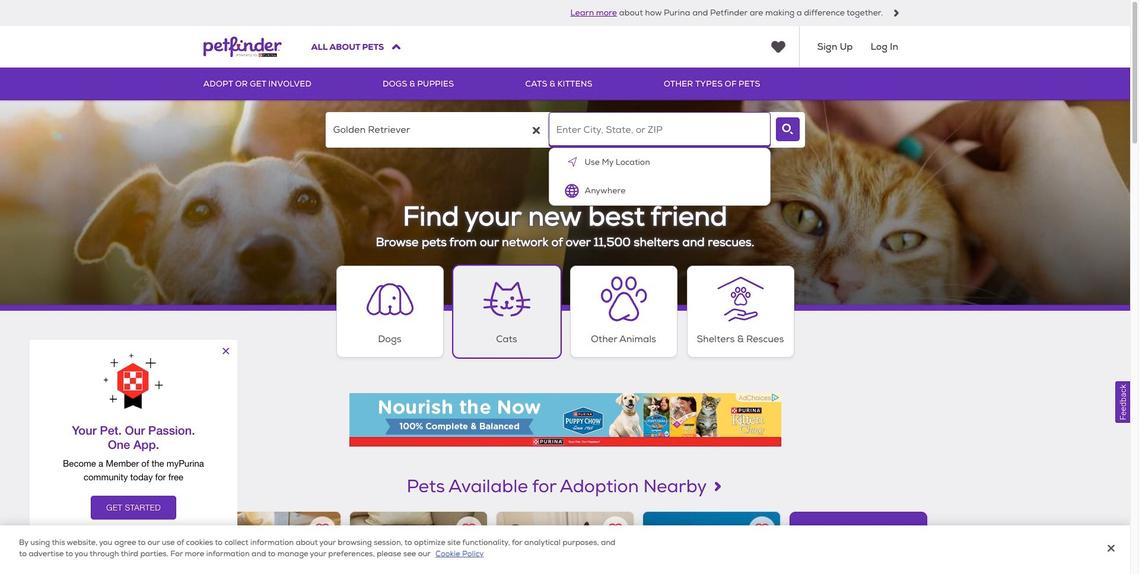 Task type: locate. For each thing, give the bounding box(es) containing it.
taco, adoptable, baby male tabby & domestic short hair, in los angeles, ca. image
[[203, 512, 340, 574]]

advertisement element
[[349, 393, 781, 446]]

9c2b2 image
[[893, 9, 900, 17]]

nouveau, adoptable, adult male domestic short hair, in los angeles, ca. image
[[643, 512, 780, 574]]

favorite hot cereals 4 image
[[608, 522, 623, 537]]

location quick links list box
[[548, 148, 770, 206]]

favorite famous image
[[461, 522, 476, 537]]



Task type: vqa. For each thing, say whether or not it's contained in the screenshot.
Privacy alert dialog
yes



Task type: describe. For each thing, give the bounding box(es) containing it.
petfinder logo image
[[203, 26, 282, 68]]

primary element
[[203, 68, 927, 100]]

favorite nouveau image
[[755, 522, 770, 537]]

favorite taco image
[[315, 522, 330, 537]]

Search Terrier, Kitten, etc. text field
[[325, 112, 547, 148]]

famous, adoptable, young female tabby & domestic short hair, in los angeles, ca. image
[[350, 512, 487, 574]]

Enter City, State, or ZIP text field
[[548, 112, 770, 148]]

hot cereals 4, adoptable, baby female domestic medium hair, in los angeles, ca. image
[[497, 512, 634, 574]]

privacy alert dialog
[[0, 526, 1130, 574]]



